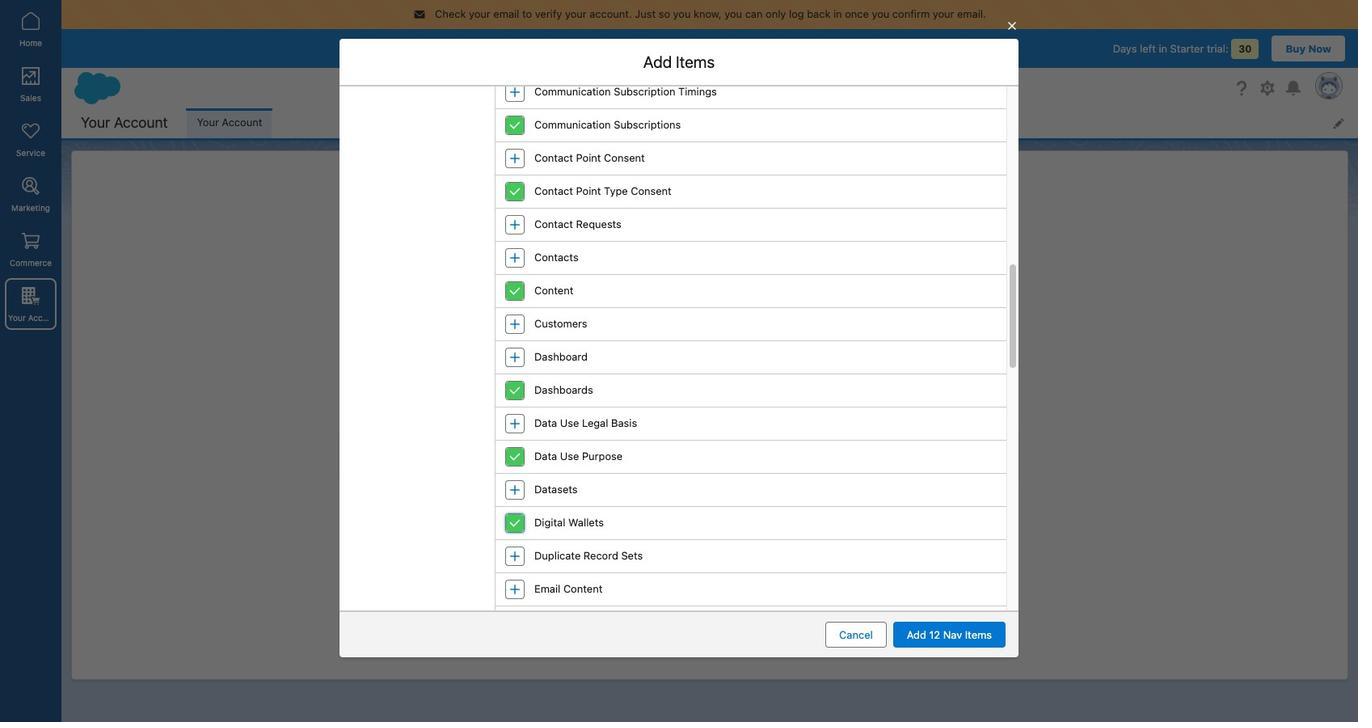 Task type: describe. For each thing, give the bounding box(es) containing it.
email content
[[535, 583, 603, 596]]

1 vertical spatial buy now button
[[675, 523, 746, 549]]

type
[[604, 185, 628, 198]]

days left in starter trial: 30
[[1114, 42, 1252, 55]]

manage
[[717, 475, 753, 487]]

nav
[[528, 276, 545, 289]]

data for data use purpose
[[535, 450, 557, 463]]

left
[[1140, 42, 1157, 55]]

duplicate record sets
[[535, 549, 643, 562]]

contact point type consent
[[535, 185, 672, 198]]

digital
[[535, 516, 566, 529]]

information
[[684, 490, 736, 502]]

0 horizontal spatial now
[[710, 529, 732, 542]]

billing
[[654, 490, 681, 502]]

marketing
[[11, 203, 50, 213]]

email
[[535, 583, 561, 596]]

data for data use legal basis
[[535, 417, 557, 430]]

use for purpose
[[560, 450, 579, 463]]

account inside "list"
[[222, 116, 262, 129]]

12
[[930, 628, 941, 641]]

sales
[[20, 93, 41, 103]]

customers
[[535, 317, 588, 330]]

add items
[[644, 53, 715, 71]]

log
[[789, 7, 805, 20]]

you right when
[[609, 475, 625, 487]]

requests
[[576, 218, 622, 231]]

data use legal basis
[[535, 417, 638, 430]]

your left nav
[[504, 276, 525, 289]]

0 horizontal spatial in
[[834, 7, 843, 20]]

when you subscribe, you can manage your plan, licenses and billing information right here.
[[580, 475, 841, 502]]

rename
[[724, 276, 761, 289]]

1 vertical spatial content
[[564, 583, 603, 596]]

items
[[816, 276, 843, 289]]

so
[[659, 7, 671, 20]]

you haven't subscribed yet
[[615, 445, 806, 464]]

home link
[[5, 3, 57, 55]]

legal
[[582, 417, 609, 430]]

1 horizontal spatial your account
[[81, 114, 168, 131]]

0 horizontal spatial your account link
[[5, 278, 60, 330]]

subscribed
[[701, 445, 780, 464]]

0 vertical spatial content
[[535, 284, 574, 297]]

communication subscriptions
[[535, 118, 681, 131]]

once
[[845, 7, 869, 20]]

verify
[[535, 7, 562, 20]]

here.
[[763, 490, 786, 502]]

for
[[567, 276, 581, 289]]

contact for contact point consent
[[535, 151, 574, 164]]

plan,
[[779, 475, 801, 487]]

wallets
[[569, 516, 604, 529]]

search...
[[603, 81, 646, 94]]

commerce
[[10, 258, 52, 268]]

digital wallets
[[535, 516, 604, 529]]

dashboards
[[535, 384, 593, 397]]

sets
[[622, 549, 643, 562]]

edit your account app navigation items
[[539, 231, 820, 250]]

basis
[[612, 417, 638, 430]]

record
[[584, 549, 619, 562]]

personalize your nav bar for this app. reorder items, and rename or remove items you've added.
[[445, 276, 914, 289]]

use for legal
[[560, 417, 579, 430]]

contact for contact point type consent
[[535, 185, 574, 198]]

you up billing
[[678, 475, 695, 487]]

point for consent
[[576, 151, 601, 164]]

1 vertical spatial buy
[[689, 529, 707, 542]]

edit
[[539, 231, 566, 250]]

contact requests
[[535, 218, 622, 231]]

trial:
[[1208, 42, 1229, 55]]

navigation
[[702, 231, 777, 250]]

contacts
[[535, 251, 579, 264]]

cancel
[[840, 628, 873, 641]]

bar
[[548, 276, 564, 289]]

home
[[19, 38, 42, 48]]

this
[[584, 276, 602, 289]]

remove
[[777, 276, 813, 289]]

you right know,
[[725, 7, 743, 20]]

commerce link
[[5, 223, 57, 275]]

your account inside "list"
[[197, 116, 262, 129]]

contact for contact requests
[[535, 218, 574, 231]]

cancel button
[[826, 622, 887, 648]]

account.
[[590, 7, 632, 20]]

add more items button
[[905, 326, 1009, 352]]

check
[[435, 7, 466, 20]]

confirm
[[893, 7, 930, 20]]

1 horizontal spatial buy
[[1286, 42, 1306, 55]]

add for add more items
[[918, 332, 938, 345]]

1 vertical spatial consent
[[631, 185, 672, 198]]

30
[[1239, 42, 1252, 55]]

or
[[764, 276, 774, 289]]

can inside when you subscribe, you can manage your plan, licenses and billing information right here.
[[697, 475, 714, 487]]



Task type: locate. For each thing, give the bounding box(es) containing it.
point for type
[[576, 185, 601, 198]]

1 vertical spatial add
[[918, 332, 938, 345]]

nav
[[944, 628, 963, 641]]

buy now right 30 at the top of page
[[1286, 42, 1332, 55]]

data
[[535, 417, 557, 430], [535, 450, 557, 463]]

0 vertical spatial use
[[560, 417, 579, 430]]

in right back at right top
[[834, 7, 843, 20]]

now
[[1309, 42, 1332, 55], [710, 529, 732, 542]]

dashboard
[[535, 350, 588, 363]]

data down dashboards
[[535, 417, 557, 430]]

1 horizontal spatial can
[[746, 7, 763, 20]]

0 vertical spatial your account link
[[187, 108, 272, 138]]

0 horizontal spatial buy now
[[689, 529, 732, 542]]

contact up contact requests
[[535, 185, 574, 198]]

check your email to verify your account. just so you know, you can only log back in once you confirm your email.
[[435, 7, 987, 20]]

and right items,
[[703, 276, 721, 289]]

subscribe,
[[628, 475, 676, 487]]

content down contacts
[[535, 284, 574, 297]]

2 horizontal spatial your account
[[197, 116, 262, 129]]

your left email
[[469, 7, 491, 20]]

now down information
[[710, 529, 732, 542]]

0 vertical spatial contact
[[535, 151, 574, 164]]

communication up communication subscriptions
[[535, 85, 611, 98]]

email.
[[958, 7, 987, 20]]

add 12 nav items button
[[894, 622, 1006, 648]]

check image
[[506, 514, 524, 532]]

1 use from the top
[[560, 417, 579, 430]]

add more items
[[918, 332, 996, 345]]

0 vertical spatial consent
[[604, 151, 645, 164]]

sales link
[[5, 58, 57, 110]]

use left purpose
[[560, 450, 579, 463]]

duplicate
[[535, 549, 581, 562]]

0 vertical spatial add
[[644, 53, 672, 71]]

buy right 30 at the top of page
[[1286, 42, 1306, 55]]

can
[[746, 7, 763, 20], [697, 475, 714, 487]]

when
[[580, 475, 606, 487]]

buy now button down information
[[675, 523, 746, 549]]

know,
[[694, 7, 722, 20]]

1 vertical spatial can
[[697, 475, 714, 487]]

0 vertical spatial and
[[703, 276, 721, 289]]

search... button
[[571, 75, 895, 101]]

1 vertical spatial and
[[634, 490, 651, 502]]

1 vertical spatial your account link
[[5, 278, 60, 330]]

2 point from the top
[[576, 185, 601, 198]]

now right 30 at the top of page
[[1309, 42, 1332, 55]]

2 communication from the top
[[535, 118, 611, 131]]

consent right type
[[631, 185, 672, 198]]

add up "subscription"
[[644, 53, 672, 71]]

items,
[[671, 276, 700, 289]]

2 vertical spatial contact
[[535, 218, 574, 231]]

yet
[[784, 445, 806, 464]]

marketing link
[[5, 168, 57, 220]]

1 horizontal spatial and
[[703, 276, 721, 289]]

add for add items
[[644, 53, 672, 71]]

0 vertical spatial buy
[[1286, 42, 1306, 55]]

2 data from the top
[[535, 450, 557, 463]]

0 horizontal spatial and
[[634, 490, 651, 502]]

0 vertical spatial now
[[1309, 42, 1332, 55]]

personalize
[[445, 276, 501, 289]]

email
[[494, 7, 520, 20]]

1 horizontal spatial buy now button
[[1273, 35, 1346, 61]]

1 vertical spatial data
[[535, 450, 557, 463]]

communication for communication subscription timings
[[535, 85, 611, 98]]

buy now button
[[1273, 35, 1346, 61], [675, 523, 746, 549]]

add 12 nav items
[[907, 628, 992, 641]]

and inside when you subscribe, you can manage your plan, licenses and billing information right here.
[[634, 490, 651, 502]]

you right once
[[872, 7, 890, 20]]

1 vertical spatial buy now
[[689, 529, 732, 542]]

use
[[560, 417, 579, 430], [560, 450, 579, 463]]

1 data from the top
[[535, 417, 557, 430]]

1 vertical spatial point
[[576, 185, 601, 198]]

contact up contact point type consent
[[535, 151, 574, 164]]

0 vertical spatial point
[[576, 151, 601, 164]]

1 point from the top
[[576, 151, 601, 164]]

you
[[615, 445, 641, 464]]

use left legal at the bottom
[[560, 417, 579, 430]]

2 use from the top
[[560, 450, 579, 463]]

1 vertical spatial use
[[560, 450, 579, 463]]

only
[[766, 7, 787, 20]]

can up information
[[697, 475, 714, 487]]

add left 12
[[907, 628, 927, 641]]

0 vertical spatial buy now button
[[1273, 35, 1346, 61]]

1 vertical spatial communication
[[535, 118, 611, 131]]

1 vertical spatial in
[[1159, 42, 1168, 55]]

content down duplicate record sets
[[564, 583, 603, 596]]

buy now down information
[[689, 529, 732, 542]]

app
[[669, 231, 698, 250]]

0 vertical spatial communication
[[535, 85, 611, 98]]

your inside "list"
[[197, 116, 219, 129]]

added.
[[880, 276, 914, 289]]

content
[[535, 284, 574, 297], [564, 583, 603, 596]]

service
[[16, 148, 45, 158]]

items
[[676, 53, 715, 71], [781, 231, 820, 250], [969, 332, 996, 345], [966, 628, 992, 641]]

1 horizontal spatial your account link
[[187, 108, 272, 138]]

more
[[941, 332, 966, 345]]

add
[[644, 53, 672, 71], [918, 332, 938, 345], [907, 628, 927, 641]]

and for billing
[[634, 490, 651, 502]]

1 vertical spatial now
[[710, 529, 732, 542]]

0 vertical spatial buy now
[[1286, 42, 1332, 55]]

items right more on the right top
[[969, 332, 996, 345]]

0 horizontal spatial buy now button
[[675, 523, 746, 549]]

you
[[673, 7, 691, 20], [725, 7, 743, 20], [872, 7, 890, 20], [609, 475, 625, 487], [678, 475, 695, 487]]

and
[[703, 276, 721, 289], [634, 490, 651, 502]]

1 horizontal spatial now
[[1309, 42, 1332, 55]]

1 contact from the top
[[535, 151, 574, 164]]

your right verify
[[565, 7, 587, 20]]

add for add 12 nav items
[[907, 628, 927, 641]]

purpose
[[582, 450, 623, 463]]

days
[[1114, 42, 1138, 55]]

and down subscribe, on the left of page
[[634, 490, 651, 502]]

account
[[114, 114, 168, 131], [222, 116, 262, 129], [606, 231, 665, 250], [28, 313, 60, 323]]

contact point consent
[[535, 151, 645, 164]]

your up here.
[[756, 475, 776, 487]]

in right left
[[1159, 42, 1168, 55]]

0 horizontal spatial your account
[[8, 313, 60, 323]]

data up datasets
[[535, 450, 557, 463]]

your left email. in the top right of the page
[[933, 7, 955, 20]]

1 vertical spatial contact
[[535, 185, 574, 198]]

2 contact from the top
[[535, 185, 574, 198]]

0 horizontal spatial can
[[697, 475, 714, 487]]

communication for communication subscriptions
[[535, 118, 611, 131]]

3 contact from the top
[[535, 218, 574, 231]]

to
[[522, 7, 532, 20]]

1 communication from the top
[[535, 85, 611, 98]]

add left more on the right top
[[918, 332, 938, 345]]

items right nav
[[966, 628, 992, 641]]

communication subscription timings
[[535, 85, 717, 98]]

service link
[[5, 113, 57, 165]]

haven't
[[645, 445, 697, 464]]

subscriptions
[[614, 118, 681, 131]]

you've
[[845, 276, 878, 289]]

1 horizontal spatial buy now
[[1286, 42, 1332, 55]]

0 vertical spatial data
[[535, 417, 557, 430]]

and for rename
[[703, 276, 721, 289]]

point up contact point type consent
[[576, 151, 601, 164]]

consent up type
[[604, 151, 645, 164]]

your account list
[[187, 108, 1359, 138]]

your inside when you subscribe, you can manage your plan, licenses and billing information right here.
[[756, 475, 776, 487]]

0 vertical spatial can
[[746, 7, 763, 20]]

your account link
[[187, 108, 272, 138], [5, 278, 60, 330]]

2 vertical spatial add
[[907, 628, 927, 641]]

items up remove
[[781, 231, 820, 250]]

buy down information
[[689, 529, 707, 542]]

can left 'only'
[[746, 7, 763, 20]]

back
[[807, 7, 831, 20]]

timings
[[679, 85, 717, 98]]

licenses
[[804, 475, 841, 487]]

you right so
[[673, 7, 691, 20]]

contact
[[535, 151, 574, 164], [535, 185, 574, 198], [535, 218, 574, 231]]

buy now
[[1286, 42, 1332, 55], [689, 529, 732, 542]]

buy now button right 30 at the top of page
[[1273, 35, 1346, 61]]

communication up contact point consent
[[535, 118, 611, 131]]

subscription
[[614, 85, 676, 98]]

0 vertical spatial in
[[834, 7, 843, 20]]

point left type
[[576, 185, 601, 198]]

data use purpose
[[535, 450, 623, 463]]

1 horizontal spatial in
[[1159, 42, 1168, 55]]

contact up edit
[[535, 218, 574, 231]]

right
[[739, 490, 760, 502]]

items up timings in the top of the page
[[676, 53, 715, 71]]

0 horizontal spatial buy
[[689, 529, 707, 542]]



Task type: vqa. For each thing, say whether or not it's contained in the screenshot.
Payment Authorization Adjustments
no



